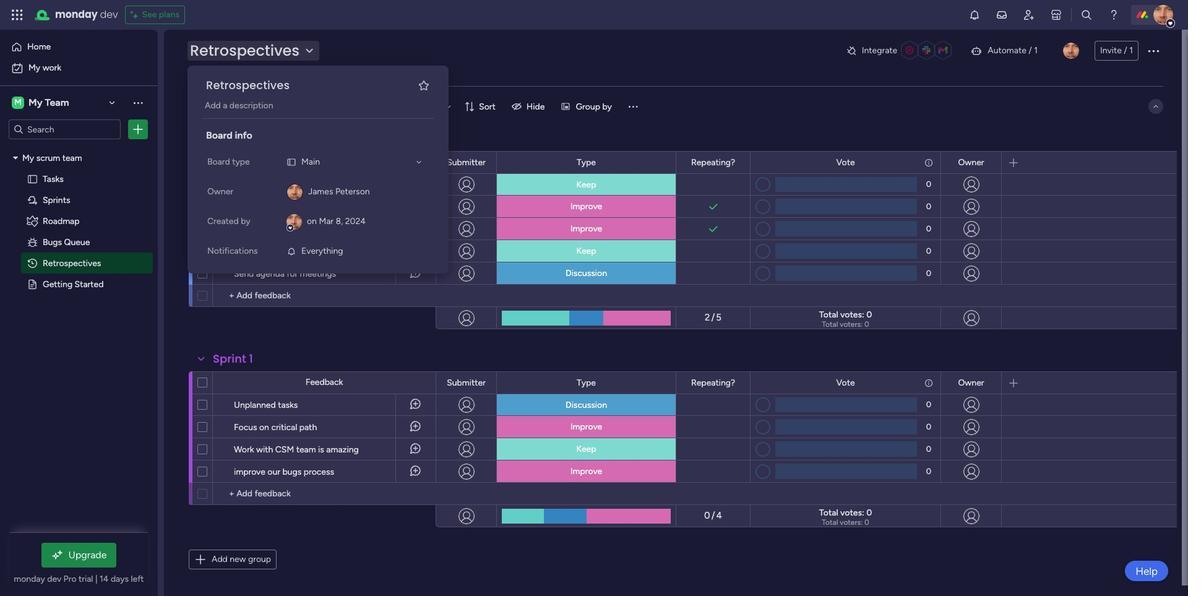 Task type: locate. For each thing, give the bounding box(es) containing it.
filter board by anything image
[[441, 99, 456, 114]]

1 vertical spatial owner field
[[956, 376, 988, 390]]

1 vertical spatial discussion
[[566, 400, 607, 410]]

my right caret down image
[[22, 152, 34, 163]]

retrospectives for retrospectives button
[[190, 40, 300, 61]]

on right focus
[[259, 422, 269, 433]]

vote for column information image
[[837, 377, 855, 388]]

main table tab list
[[188, 66, 1164, 86]]

see plans button
[[125, 6, 185, 24]]

4 options image from the top
[[172, 236, 182, 267]]

my left 'work'
[[28, 63, 40, 73]]

owner left code
[[207, 186, 233, 197]]

owner right column information icon
[[959, 157, 985, 167]]

board for board info
[[206, 129, 233, 141]]

is left amazing
[[318, 444, 324, 455]]

options image right invite / 1 button
[[1146, 43, 1161, 58]]

0 vertical spatial on
[[307, 216, 317, 227]]

improve our bugs process
[[234, 467, 334, 477]]

1 inside button
[[1130, 45, 1133, 56]]

0 vertical spatial votes:
[[841, 310, 865, 320]]

0 vertical spatial submitter field
[[444, 156, 489, 169]]

1 vertical spatial feedback
[[306, 377, 343, 388]]

sprint for sprint 2
[[213, 131, 246, 146]]

sprint inside field
[[213, 351, 246, 366]]

main table button
[[209, 69, 256, 82]]

feedback up james
[[306, 157, 343, 167]]

/ inside button
[[1124, 45, 1128, 56]]

monday dev
[[55, 7, 118, 22]]

2 options image from the top
[[172, 191, 182, 222]]

options image
[[172, 169, 182, 200], [172, 191, 182, 222], [172, 213, 182, 244], [172, 236, 182, 267], [172, 258, 182, 289]]

0 horizontal spatial on
[[259, 422, 269, 433]]

0 horizontal spatial monday
[[14, 574, 45, 584]]

vote for column information icon
[[837, 157, 855, 167]]

roadmap
[[43, 215, 80, 226]]

1 up unplanned at the left bottom of the page
[[249, 351, 253, 366]]

1 horizontal spatial monday
[[55, 7, 98, 22]]

group by button
[[556, 97, 620, 116]]

my right workspace image
[[28, 97, 42, 108]]

0 vertical spatial my
[[28, 63, 40, 73]]

2 up type
[[249, 131, 256, 146]]

is left much
[[381, 246, 387, 257]]

board for board type
[[207, 157, 230, 167]]

1 discussion from the top
[[566, 268, 607, 279]]

2 vertical spatial my
[[22, 152, 34, 163]]

1 vertical spatial add
[[212, 554, 228, 565]]

a
[[223, 100, 227, 111]]

0 vertical spatial main
[[212, 70, 230, 80]]

hide button
[[507, 97, 552, 116]]

2 public board image from the top
[[27, 278, 38, 290]]

owner for 2nd owner field from the bottom
[[959, 157, 985, 167]]

1 options image from the top
[[172, 169, 182, 200]]

everything
[[301, 246, 343, 256]]

sprint
[[213, 131, 246, 146], [213, 351, 246, 366]]

csm
[[275, 444, 294, 455]]

sprint inside field
[[213, 131, 246, 146]]

add to favorites image
[[418, 79, 430, 92]]

Submitter field
[[444, 156, 489, 169], [444, 376, 489, 390]]

0 vertical spatial add
[[205, 100, 221, 111]]

public board image
[[27, 173, 38, 184], [27, 278, 38, 290]]

1 public board image from the top
[[27, 173, 38, 184]]

1 horizontal spatial tasks
[[359, 246, 379, 257]]

vote field for column information icon
[[834, 156, 858, 169]]

list box containing my scrum team
[[0, 145, 158, 462]]

feedback
[[306, 157, 343, 167], [306, 377, 343, 388]]

owner field right column information icon
[[956, 156, 988, 169]]

2 horizontal spatial 1
[[1130, 45, 1133, 56]]

1 vertical spatial keep
[[577, 246, 596, 256]]

by down scope
[[241, 216, 250, 227]]

my inside workspace selection element
[[28, 97, 42, 108]]

started
[[75, 279, 104, 289]]

1 vertical spatial retrospectives
[[206, 77, 290, 93]]

on left mar
[[307, 216, 317, 227]]

1
[[1035, 45, 1038, 56], [1130, 45, 1133, 56], [249, 351, 253, 366]]

Sprint 1 field
[[210, 351, 256, 367]]

new feedback
[[193, 101, 249, 111]]

retrospectives up getting started
[[43, 258, 101, 268]]

focus on critical path
[[234, 422, 317, 433]]

0 horizontal spatial main
[[212, 70, 230, 80]]

sprint up unplanned at the left bottom of the page
[[213, 351, 246, 366]]

main for main table
[[212, 70, 230, 80]]

2 voters: from the top
[[840, 518, 863, 527]]

/ right invite
[[1124, 45, 1128, 56]]

main for main
[[301, 157, 320, 167]]

0 horizontal spatial 1
[[249, 351, 253, 366]]

process
[[304, 467, 334, 477]]

+ Add feedback text field
[[219, 288, 430, 303], [219, 487, 430, 501]]

1 vertical spatial vote
[[837, 377, 855, 388]]

1 vertical spatial 2
[[705, 312, 710, 323]]

0 vertical spatial voters:
[[840, 320, 863, 329]]

0 vertical spatial total votes: 0 total voters: 0
[[820, 310, 872, 329]]

monday marketplace image
[[1051, 9, 1063, 21]]

help image
[[1108, 9, 1120, 21]]

add new group button
[[189, 550, 277, 570]]

0 vertical spatial repeating?
[[691, 157, 735, 167]]

0 vertical spatial board
[[206, 129, 233, 141]]

dev left see
[[100, 7, 118, 22]]

james
[[308, 186, 333, 197]]

2 vertical spatial keep
[[577, 444, 596, 454]]

1 horizontal spatial 1
[[1035, 45, 1038, 56]]

dev left the 'pro'
[[47, 574, 61, 584]]

1 horizontal spatial by
[[603, 101, 612, 112]]

Vote field
[[834, 156, 858, 169], [834, 376, 858, 390]]

work
[[234, 444, 254, 455]]

owner
[[959, 157, 985, 167], [207, 186, 233, 197], [959, 377, 985, 388]]

Type field
[[574, 156, 599, 169], [574, 376, 599, 390]]

monday
[[55, 7, 98, 22], [14, 574, 45, 584]]

/ left 4
[[712, 510, 715, 521]]

options image
[[1146, 43, 1161, 58], [132, 123, 144, 136]]

feedback
[[213, 101, 249, 111]]

0 vertical spatial repeating? field
[[688, 156, 739, 169]]

tab inside main table tab list
[[268, 66, 288, 85]]

3 options image from the top
[[172, 213, 182, 244]]

0 vertical spatial public board image
[[27, 173, 38, 184]]

total votes: 0 total voters: 0 for 1st + add feedback 'text field' from the top of the page
[[820, 310, 872, 329]]

design review before deploying tasks is much better
[[234, 246, 437, 257]]

submitter for 2
[[447, 157, 486, 167]]

owner right column information image
[[959, 377, 985, 388]]

2 vertical spatial owner
[[959, 377, 985, 388]]

add left a
[[205, 100, 221, 111]]

2 inside field
[[249, 131, 256, 146]]

options image for send agenda for meetings
[[172, 258, 182, 289]]

trial
[[79, 574, 93, 584]]

retrospectives inside 'field'
[[206, 77, 290, 93]]

1 vertical spatial public board image
[[27, 278, 38, 290]]

code reviews
[[234, 180, 289, 190]]

invite / 1 button
[[1095, 41, 1139, 61]]

much
[[389, 246, 411, 257]]

queue
[[64, 236, 90, 247]]

1 right the automate
[[1035, 45, 1038, 56]]

options image for scope of feature y is behind schedule
[[172, 191, 182, 222]]

retrospectives
[[190, 40, 300, 61], [206, 77, 290, 93], [43, 258, 101, 268]]

tab
[[268, 66, 288, 85]]

2 submitter field from the top
[[444, 376, 489, 390]]

8,
[[336, 216, 343, 227]]

team
[[45, 97, 69, 108]]

add inside add new group button
[[212, 554, 228, 565]]

2 discussion from the top
[[566, 400, 607, 410]]

2 vote field from the top
[[834, 376, 858, 390]]

home option
[[7, 37, 150, 57]]

1 vote field from the top
[[834, 156, 858, 169]]

2 votes: from the top
[[841, 508, 865, 518]]

Repeating? field
[[688, 156, 739, 169], [688, 376, 739, 390]]

0 vertical spatial dev
[[100, 7, 118, 22]]

1 vertical spatial dev
[[47, 574, 61, 584]]

2 submitter from the top
[[447, 377, 486, 388]]

sprint 1
[[213, 351, 253, 366]]

hide
[[527, 101, 545, 112]]

0 horizontal spatial by
[[241, 216, 250, 227]]

1 total votes: 0 total voters: 0 from the top
[[820, 310, 872, 329]]

sprint up board type
[[213, 131, 246, 146]]

1 type field from the top
[[574, 156, 599, 169]]

1 horizontal spatial on
[[307, 216, 317, 227]]

2 feedback from the top
[[306, 377, 343, 388]]

by right group
[[603, 101, 612, 112]]

update feed image
[[996, 9, 1008, 21]]

2 repeating? field from the top
[[688, 376, 739, 390]]

0 vertical spatial 2
[[249, 131, 256, 146]]

1 vertical spatial votes:
[[841, 508, 865, 518]]

new
[[193, 101, 211, 111]]

1 voters: from the top
[[840, 320, 863, 329]]

group
[[576, 101, 600, 112]]

2 + add feedback text field from the top
[[219, 487, 430, 501]]

2
[[249, 131, 256, 146], [705, 312, 710, 323]]

1 horizontal spatial dev
[[100, 7, 118, 22]]

1 vote from the top
[[837, 157, 855, 167]]

0 vertical spatial discussion
[[566, 268, 607, 279]]

type
[[232, 157, 250, 167]]

1 repeating? from the top
[[691, 157, 735, 167]]

feedback up path
[[306, 377, 343, 388]]

1 sprint from the top
[[213, 131, 246, 146]]

board type
[[207, 157, 250, 167]]

column information image
[[924, 378, 934, 388]]

1 feedback from the top
[[306, 157, 343, 167]]

owner field right column information image
[[956, 376, 988, 390]]

1 vertical spatial sprint
[[213, 351, 246, 366]]

invite
[[1101, 45, 1122, 56]]

+ add feedback text field down meetings
[[219, 288, 430, 303]]

left
[[131, 574, 144, 584]]

discussion for send agenda for meetings
[[566, 268, 607, 279]]

1 vertical spatial submitter
[[447, 377, 486, 388]]

my for my work
[[28, 63, 40, 73]]

0 horizontal spatial 2
[[249, 131, 256, 146]]

team
[[62, 152, 82, 163], [296, 444, 316, 455]]

new
[[230, 554, 246, 565]]

1 vertical spatial vote field
[[834, 376, 858, 390]]

integrate button
[[841, 38, 961, 64]]

1 vertical spatial repeating?
[[691, 377, 735, 388]]

2 repeating? from the top
[[691, 377, 735, 388]]

caret down image
[[13, 153, 18, 162]]

plans
[[159, 9, 179, 20]]

+ add feedback text field down 'process' in the left bottom of the page
[[219, 487, 430, 501]]

tasks left much
[[359, 246, 379, 257]]

bugs
[[43, 236, 62, 247]]

0 vertical spatial + add feedback text field
[[219, 288, 430, 303]]

daily is too long
[[234, 224, 295, 235]]

1 right invite
[[1130, 45, 1133, 56]]

options image for design review before deploying tasks is much better
[[172, 236, 182, 267]]

monday for monday dev pro trial | 14 days left
[[14, 574, 45, 584]]

/ for automate
[[1029, 45, 1032, 56]]

notifications image
[[969, 9, 981, 21]]

days
[[111, 574, 129, 584]]

0 vertical spatial by
[[603, 101, 612, 112]]

vote field for column information image
[[834, 376, 858, 390]]

send
[[234, 269, 254, 279]]

retrospectives for retrospectives 'field'
[[206, 77, 290, 93]]

1 submitter field from the top
[[444, 156, 489, 169]]

board info
[[206, 129, 253, 141]]

2 vertical spatial retrospectives
[[43, 258, 101, 268]]

main up james
[[301, 157, 320, 167]]

1 votes: from the top
[[841, 310, 865, 320]]

monday up home option
[[55, 7, 98, 22]]

/ right the automate
[[1029, 45, 1032, 56]]

add view image
[[276, 71, 281, 80]]

dev for monday dev pro trial | 14 days left
[[47, 574, 61, 584]]

1 vertical spatial total votes: 0 total voters: 0
[[820, 508, 872, 527]]

options image down workspace options image
[[132, 123, 144, 136]]

getting
[[43, 279, 73, 289]]

0 horizontal spatial tasks
[[278, 400, 298, 410]]

pro
[[64, 574, 76, 584]]

0 vertical spatial owner
[[959, 157, 985, 167]]

add left new
[[212, 554, 228, 565]]

0 vertical spatial monday
[[55, 7, 98, 22]]

0 vertical spatial sprint
[[213, 131, 246, 146]]

0 vertical spatial feedback
[[306, 157, 343, 167]]

code
[[234, 180, 255, 190]]

2 total votes: 0 total voters: 0 from the top
[[820, 508, 872, 527]]

board
[[206, 129, 233, 141], [207, 157, 230, 167]]

owner for second owner field from the top of the page
[[959, 377, 985, 388]]

2 sprint from the top
[[213, 351, 246, 366]]

is
[[309, 202, 315, 212], [255, 224, 261, 235], [381, 246, 387, 257], [318, 444, 324, 455]]

my inside option
[[28, 63, 40, 73]]

/ for 2
[[712, 312, 715, 323]]

board left info
[[206, 129, 233, 141]]

1 vertical spatial on
[[259, 422, 269, 433]]

option
[[0, 146, 158, 149]]

0 vertical spatial type
[[577, 157, 596, 167]]

Owner field
[[956, 156, 988, 169], [956, 376, 988, 390]]

0 / 4
[[705, 510, 722, 521]]

1 type from the top
[[577, 157, 596, 167]]

public board image left tasks
[[27, 173, 38, 184]]

board left type
[[207, 157, 230, 167]]

0 vertical spatial submitter
[[447, 157, 486, 167]]

2 left 5
[[705, 312, 710, 323]]

public board image left the getting
[[27, 278, 38, 290]]

0 vertical spatial vote
[[837, 157, 855, 167]]

1 vertical spatial submitter field
[[444, 376, 489, 390]]

of
[[261, 202, 269, 212]]

2 improve from the top
[[571, 223, 602, 234]]

5
[[716, 312, 722, 323]]

1 vertical spatial voters:
[[840, 518, 863, 527]]

0 vertical spatial keep
[[577, 179, 596, 190]]

3 improve from the top
[[571, 422, 602, 432]]

0 vertical spatial team
[[62, 152, 82, 163]]

1 vertical spatial type
[[577, 377, 596, 388]]

menu image
[[627, 100, 639, 113]]

sprint for sprint 1
[[213, 351, 246, 366]]

workspace image
[[12, 96, 24, 110]]

0 vertical spatial vote field
[[834, 156, 858, 169]]

retrospectives up description
[[206, 77, 290, 93]]

1 vertical spatial monday
[[14, 574, 45, 584]]

1 horizontal spatial options image
[[1146, 43, 1161, 58]]

1 vertical spatial repeating? field
[[688, 376, 739, 390]]

1 vertical spatial + add feedback text field
[[219, 487, 430, 501]]

1 submitter from the top
[[447, 157, 486, 167]]

1 vertical spatial my
[[28, 97, 42, 108]]

1 vertical spatial options image
[[132, 123, 144, 136]]

1 horizontal spatial main
[[301, 157, 320, 167]]

/ left 5
[[712, 312, 715, 323]]

0 horizontal spatial dev
[[47, 574, 61, 584]]

2 vote from the top
[[837, 377, 855, 388]]

monday left the 'pro'
[[14, 574, 45, 584]]

0 vertical spatial type field
[[574, 156, 599, 169]]

on mar 8, 2024 button
[[282, 212, 429, 232]]

0 vertical spatial owner field
[[956, 156, 988, 169]]

list box
[[0, 145, 158, 462]]

0 vertical spatial retrospectives
[[190, 40, 300, 61]]

total
[[820, 310, 839, 320], [822, 320, 838, 329], [820, 508, 839, 518], [822, 518, 838, 527]]

1 horizontal spatial team
[[296, 444, 316, 455]]

4
[[717, 510, 722, 521]]

on inside button
[[307, 216, 317, 227]]

main
[[212, 70, 230, 80], [301, 157, 320, 167]]

1 vertical spatial board
[[207, 157, 230, 167]]

work
[[43, 63, 61, 73]]

retrospectives up "table" at the top left of the page
[[190, 40, 300, 61]]

votes: for second + add feedback 'text field' from the top of the page
[[841, 508, 865, 518]]

behind
[[317, 202, 344, 212]]

tasks up critical on the left bottom
[[278, 400, 298, 410]]

1 vertical spatial main
[[301, 157, 320, 167]]

main inside dropdown button
[[301, 157, 320, 167]]

5 options image from the top
[[172, 258, 182, 289]]

submitter
[[447, 157, 486, 167], [447, 377, 486, 388]]

team right csm
[[296, 444, 316, 455]]

help
[[1136, 565, 1158, 577]]

discussion for unplanned tasks
[[566, 400, 607, 410]]

on
[[307, 216, 317, 227], [259, 422, 269, 433]]

vote
[[837, 157, 855, 167], [837, 377, 855, 388]]

2 / 5
[[705, 312, 722, 323]]

team right scrum
[[62, 152, 82, 163]]

2 type from the top
[[577, 377, 596, 388]]

james peterson button
[[282, 182, 429, 202]]

1 vertical spatial type field
[[574, 376, 599, 390]]

by inside 'popup button'
[[603, 101, 612, 112]]

1 vertical spatial by
[[241, 216, 250, 227]]

main left "table" at the top left of the page
[[212, 70, 230, 80]]

is right the y at the top left of the page
[[309, 202, 315, 212]]

main inside button
[[212, 70, 230, 80]]



Task type: vqa. For each thing, say whether or not it's contained in the screenshot.
Column information image
yes



Task type: describe. For each thing, give the bounding box(es) containing it.
invite members image
[[1023, 9, 1036, 21]]

tasks
[[43, 173, 64, 184]]

1 repeating? field from the top
[[688, 156, 739, 169]]

sort button
[[459, 97, 503, 116]]

retrospectives inside list box
[[43, 258, 101, 268]]

review
[[263, 246, 288, 257]]

group by
[[576, 101, 612, 112]]

/ for 0
[[712, 510, 715, 521]]

help button
[[1126, 561, 1169, 581]]

upgrade button
[[41, 543, 117, 568]]

everything button
[[282, 241, 429, 261]]

2 keep from the top
[[577, 246, 596, 256]]

m
[[14, 97, 22, 108]]

collapse image
[[1151, 102, 1161, 111]]

angle down image
[[260, 102, 266, 111]]

1 owner field from the top
[[956, 156, 988, 169]]

my for my team
[[28, 97, 42, 108]]

1 vertical spatial owner
[[207, 186, 233, 197]]

home link
[[7, 37, 150, 57]]

submitter for 1
[[447, 377, 486, 388]]

critical
[[271, 422, 297, 433]]

monday dev pro trial | 14 days left
[[14, 574, 144, 584]]

/ for invite
[[1124, 45, 1128, 56]]

reviews
[[257, 180, 289, 190]]

2 type field from the top
[[574, 376, 599, 390]]

better
[[413, 246, 437, 257]]

1 for automate / 1
[[1035, 45, 1038, 56]]

search everything image
[[1081, 9, 1093, 21]]

public board image for getting started
[[27, 278, 38, 290]]

type for first the type field
[[577, 157, 596, 167]]

1 for invite / 1
[[1130, 45, 1133, 56]]

options image for daily is too long
[[172, 213, 182, 244]]

getting started
[[43, 279, 104, 289]]

notifications
[[207, 246, 258, 256]]

1 vertical spatial team
[[296, 444, 316, 455]]

amazing
[[326, 444, 359, 455]]

automate
[[988, 45, 1027, 56]]

peterson
[[335, 186, 370, 197]]

with
[[256, 444, 273, 455]]

for
[[287, 269, 298, 279]]

main table
[[212, 70, 253, 80]]

|
[[95, 574, 98, 584]]

my work link
[[7, 58, 150, 78]]

is left too
[[255, 224, 261, 235]]

0 vertical spatial tasks
[[359, 246, 379, 257]]

focus
[[234, 422, 257, 433]]

14
[[100, 574, 109, 584]]

4 improve from the top
[[571, 466, 602, 477]]

voters: for second + add feedback 'text field' from the top of the page
[[840, 518, 863, 527]]

my team
[[28, 97, 69, 108]]

repeating? for first repeating? field from the bottom
[[691, 377, 735, 388]]

scope
[[234, 202, 259, 212]]

column information image
[[924, 158, 934, 167]]

public board image for tasks
[[27, 173, 38, 184]]

automate / 1
[[988, 45, 1038, 56]]

mar
[[319, 216, 334, 227]]

scrum
[[36, 152, 60, 163]]

add a description
[[205, 100, 273, 111]]

2 owner field from the top
[[956, 376, 988, 390]]

add for add new group
[[212, 554, 228, 565]]

scope of feature y is behind schedule
[[234, 202, 381, 212]]

improve
[[234, 467, 265, 477]]

options image for code reviews
[[172, 169, 182, 200]]

see
[[142, 9, 157, 20]]

design
[[234, 246, 261, 257]]

daily
[[234, 224, 253, 235]]

james peterson image
[[1154, 5, 1174, 25]]

repeating? for 2nd repeating? field from the bottom
[[691, 157, 735, 167]]

my work option
[[7, 58, 150, 78]]

1 vertical spatial tasks
[[278, 400, 298, 410]]

Retrospectives field
[[203, 77, 414, 93]]

unplanned
[[234, 400, 276, 410]]

1 horizontal spatial 2
[[705, 312, 710, 323]]

my scrum team
[[22, 152, 82, 163]]

1 keep from the top
[[577, 179, 596, 190]]

group
[[248, 554, 271, 565]]

our
[[268, 467, 280, 477]]

2024
[[345, 216, 366, 227]]

Sprint 2 field
[[210, 131, 259, 147]]

submitter field for sprint 1
[[444, 376, 489, 390]]

path
[[299, 422, 317, 433]]

integrate
[[862, 45, 898, 56]]

see plans
[[142, 9, 179, 20]]

1 improve from the top
[[571, 201, 602, 212]]

votes: for 1st + add feedback 'text field' from the top of the page
[[841, 310, 865, 320]]

voters: for 1st + add feedback 'text field' from the top of the page
[[840, 320, 863, 329]]

my for my scrum team
[[22, 152, 34, 163]]

description
[[230, 100, 273, 111]]

select product image
[[11, 9, 24, 21]]

0 horizontal spatial team
[[62, 152, 82, 163]]

my work
[[28, 63, 61, 73]]

Search in workspace field
[[26, 122, 103, 137]]

table
[[232, 70, 253, 80]]

3 keep from the top
[[577, 444, 596, 454]]

by for group by
[[603, 101, 612, 112]]

feature
[[271, 202, 299, 212]]

workspace selection element
[[12, 95, 71, 110]]

y
[[302, 202, 307, 212]]

created by
[[207, 216, 250, 227]]

dev for monday dev
[[100, 7, 118, 22]]

total votes: 0 total voters: 0 for second + add feedback 'text field' from the top of the page
[[820, 508, 872, 527]]

sprints
[[43, 194, 70, 205]]

add new group
[[212, 554, 271, 565]]

0 vertical spatial options image
[[1146, 43, 1161, 58]]

new feedback button
[[188, 97, 254, 116]]

by for created by
[[241, 216, 250, 227]]

type for 2nd the type field from the top of the page
[[577, 377, 596, 388]]

retrospectives button
[[188, 40, 319, 61]]

james peterson image
[[1064, 43, 1080, 59]]

before
[[290, 246, 316, 257]]

workspace options image
[[132, 96, 144, 109]]

work with csm team is amazing
[[234, 444, 359, 455]]

meetings
[[300, 269, 336, 279]]

add for add a description
[[205, 100, 221, 111]]

upgrade
[[68, 549, 107, 561]]

submitter field for sprint 2
[[444, 156, 489, 169]]

home
[[27, 41, 51, 52]]

bugs queue
[[43, 236, 90, 247]]

monday for monday dev
[[55, 7, 98, 22]]

on mar 8, 2024
[[307, 216, 366, 227]]

0 horizontal spatial options image
[[132, 123, 144, 136]]

sprint 2
[[213, 131, 256, 146]]

1 inside field
[[249, 351, 253, 366]]

schedule
[[346, 202, 381, 212]]

1 + add feedback text field from the top
[[219, 288, 430, 303]]

too
[[263, 224, 276, 235]]

agenda
[[256, 269, 285, 279]]



